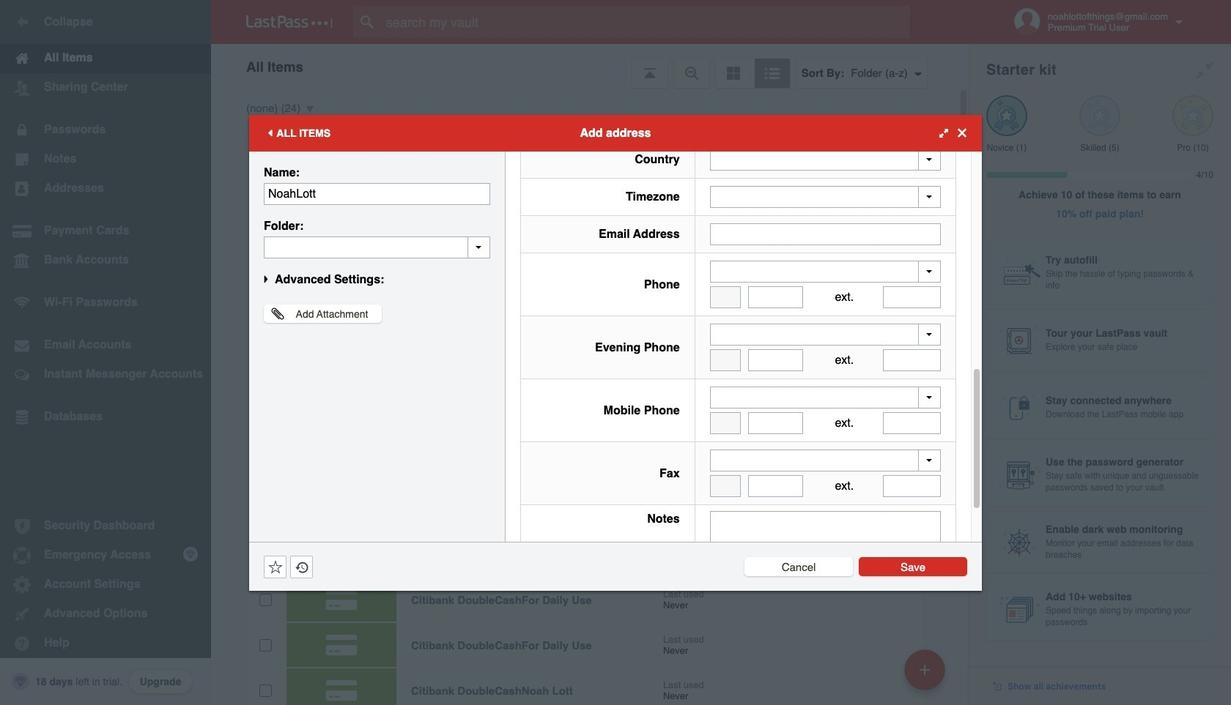 Task type: describe. For each thing, give the bounding box(es) containing it.
lastpass image
[[246, 15, 333, 29]]

new item navigation
[[899, 646, 954, 706]]

new item image
[[920, 665, 930, 675]]



Task type: locate. For each thing, give the bounding box(es) containing it.
vault options navigation
[[211, 44, 969, 88]]

None text field
[[264, 183, 490, 205], [264, 236, 490, 258], [748, 287, 804, 309], [710, 476, 741, 498], [264, 183, 490, 205], [264, 236, 490, 258], [748, 287, 804, 309], [710, 476, 741, 498]]

dialog
[[249, 0, 982, 612]]

None text field
[[710, 224, 941, 246], [710, 287, 741, 309], [883, 287, 941, 309], [710, 350, 741, 372], [748, 350, 804, 372], [883, 350, 941, 372], [710, 413, 741, 435], [748, 413, 804, 435], [883, 413, 941, 435], [748, 476, 804, 498], [883, 476, 941, 498], [710, 512, 941, 602], [710, 224, 941, 246], [710, 287, 741, 309], [883, 287, 941, 309], [710, 350, 741, 372], [748, 350, 804, 372], [883, 350, 941, 372], [710, 413, 741, 435], [748, 413, 804, 435], [883, 413, 941, 435], [748, 476, 804, 498], [883, 476, 941, 498], [710, 512, 941, 602]]

main navigation navigation
[[0, 0, 211, 706]]

search my vault text field
[[353, 6, 939, 38]]

Search search field
[[353, 6, 939, 38]]



